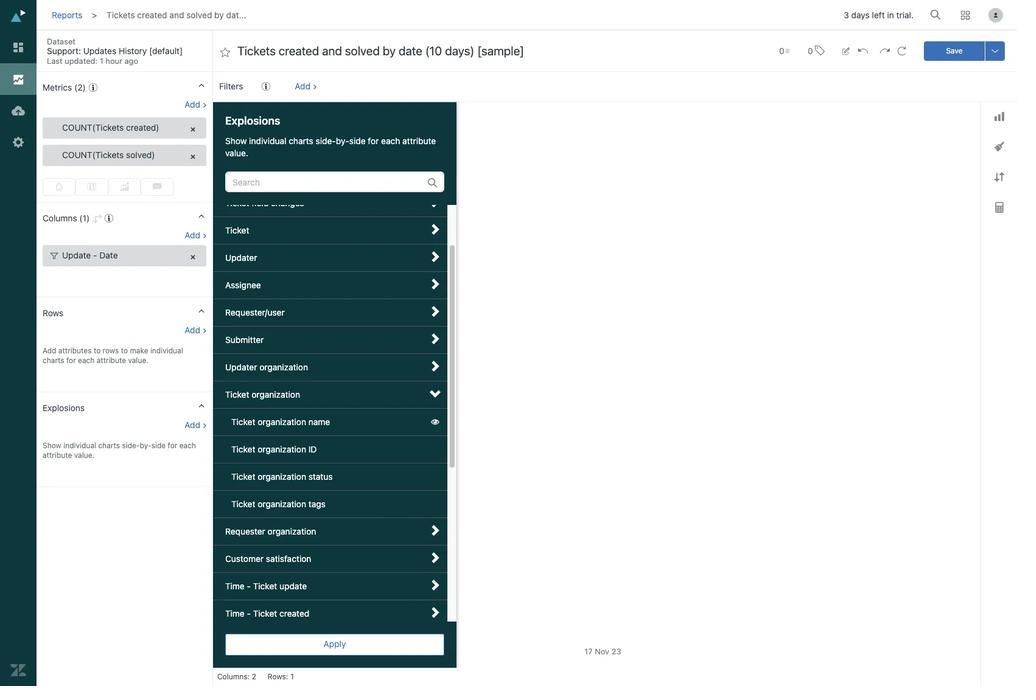 Task type: describe. For each thing, give the bounding box(es) containing it.
dataset
[[47, 37, 75, 46]]

individual inside add attributes to rows to make individual charts for each attribute value.
[[150, 347, 183, 356]]

0 vertical spatial individual
[[249, 136, 286, 146]]

equalizer3 image
[[87, 183, 96, 191]]

attribute inside add attributes to rows to make individual charts for each attribute value.
[[97, 356, 126, 365]]

columns (1)
[[43, 213, 90, 224]]

1 horizontal spatial show
[[225, 136, 247, 146]]

filter4 image
[[50, 252, 58, 261]]

ticket up time - ticket created
[[253, 582, 277, 592]]

organization for ticket organization id
[[258, 445, 306, 455]]

1 horizontal spatial side-
[[316, 136, 336, 146]]

ticket field changes
[[225, 198, 304, 208]]

solved)
[[126, 150, 155, 160]]

support:
[[47, 46, 81, 56]]

tickets created
[[236, 111, 289, 121]]

save
[[946, 46, 963, 55]]

ticket organization name
[[231, 417, 330, 427]]

tickets for tickets created
[[236, 111, 261, 121]]

2 vertical spatial created
[[279, 609, 309, 619]]

1 to from the left
[[94, 347, 101, 356]]

for inside add attributes to rows to make individual charts for each attribute value.
[[66, 356, 76, 365]]

solved
[[186, 10, 212, 20]]

by
[[214, 10, 224, 20]]

reports image
[[10, 71, 26, 87]]

organization for ticket organization name
[[258, 417, 306, 427]]

attributes
[[58, 347, 92, 356]]

droplet2 image
[[55, 183, 63, 191]]

2 vertical spatial individual
[[63, 442, 96, 451]]

2 vertical spatial attribute
[[43, 451, 72, 460]]

history
[[119, 46, 147, 56]]

metrics (2)
[[43, 82, 86, 93]]

zendesk products image
[[961, 11, 970, 19]]

customer
[[225, 554, 264, 564]]

eye image
[[431, 418, 440, 427]]

columns:
[[217, 673, 250, 682]]

0 vertical spatial charts
[[289, 136, 313, 146]]

organization for requester organization
[[268, 527, 316, 537]]

zendesk image
[[10, 663, 26, 679]]

0 for 0 popup button on the right top
[[779, 45, 785, 56]]

arrows image
[[994, 173, 1004, 182]]

close2 image inside update - date "link"
[[189, 253, 197, 262]]

add attributes to rows to make individual charts for each attribute value.
[[43, 347, 183, 365]]

1 horizontal spatial charts
[[98, 442, 120, 451]]

each inside add attributes to rows to make individual charts for each attribute value.
[[78, 356, 95, 365]]

1 horizontal spatial by-
[[336, 136, 349, 146]]

0 horizontal spatial value.
[[74, 451, 94, 460]]

1 horizontal spatial each
[[179, 442, 196, 451]]

ticket for ticket organization tags
[[231, 499, 255, 510]]

arrow right14 image
[[202, 40, 213, 51]]

3
[[844, 10, 849, 20]]

date
[[99, 250, 118, 261]]

arrow right12 image for ticket field changes
[[430, 197, 441, 208]]

time for time - ticket created
[[225, 609, 245, 619]]

dashboard image
[[10, 40, 26, 55]]

open in-app guide image
[[262, 82, 270, 91]]

arrow right12 image for time - ticket update
[[430, 580, 441, 591]]

time - ticket update
[[225, 582, 307, 592]]

ticket organization
[[225, 390, 300, 400]]

[default]
[[149, 46, 183, 56]]

count(tickets solved) link
[[43, 145, 206, 166]]

arrow right12 image for submitter
[[430, 334, 441, 345]]

trial.
[[897, 10, 914, 20]]

reports
[[52, 10, 82, 20]]

rows: 1
[[268, 673, 294, 682]]

ticket for ticket organization status
[[231, 472, 255, 482]]

ticket for ticket
[[225, 225, 249, 236]]

customer satisfaction
[[225, 554, 311, 564]]

(1)
[[79, 213, 90, 224]]

1 vertical spatial show individual charts side-by-side for each attribute value.
[[43, 442, 196, 460]]

field
[[252, 198, 269, 208]]

satisfaction
[[266, 554, 311, 564]]

tags
[[309, 499, 326, 510]]

update - date
[[62, 250, 118, 261]]

Search text field
[[226, 173, 428, 191]]

1 vertical spatial 1
[[290, 673, 294, 682]]

left
[[872, 10, 885, 20]]

updater for updater organization
[[225, 362, 257, 373]]

rows
[[103, 347, 119, 356]]

0 horizontal spatial by-
[[140, 442, 151, 451]]

2 to from the left
[[121, 347, 128, 356]]

combined shape image
[[994, 142, 1004, 152]]

0 horizontal spatial explosions
[[43, 403, 85, 414]]

updater organization
[[225, 362, 308, 373]]

update
[[279, 582, 307, 592]]

other options image
[[991, 46, 1000, 56]]

created)
[[126, 122, 159, 133]]

2 horizontal spatial attribute
[[402, 136, 436, 146]]

count(tickets created)
[[62, 122, 159, 133]]

ticket organization tags
[[231, 499, 326, 510]]

days
[[852, 10, 870, 20]]

status
[[309, 472, 333, 482]]

3 days left in trial.
[[844, 10, 914, 20]]

- for update - date
[[93, 250, 97, 261]]

0 vertical spatial explosions
[[225, 114, 280, 127]]

time for time - ticket update
[[225, 582, 245, 592]]



Task type: vqa. For each thing, say whether or not it's contained in the screenshot.
2nd COUNT(TICKETS from the top of the page
yes



Task type: locate. For each thing, give the bounding box(es) containing it.
4 arrow right12 image from the top
[[430, 553, 441, 564]]

count(tickets created) link
[[43, 118, 206, 139]]

1 vertical spatial each
[[78, 356, 95, 365]]

count(tickets
[[62, 122, 124, 133], [62, 150, 124, 160]]

2 vertical spatial -
[[247, 609, 251, 619]]

organization up ticket organization status
[[258, 445, 306, 455]]

1 0 from the left
[[779, 45, 785, 56]]

1 horizontal spatial show individual charts side-by-side for each attribute value.
[[225, 136, 436, 158]]

1 vertical spatial tickets
[[236, 111, 261, 121]]

None text field
[[237, 43, 755, 59]]

datasets image
[[10, 103, 26, 119]]

ticket
[[225, 198, 249, 208], [225, 225, 249, 236], [225, 390, 249, 400], [231, 417, 255, 427], [231, 445, 255, 455], [231, 472, 255, 482], [231, 499, 255, 510], [253, 582, 277, 592], [253, 609, 277, 619]]

2 count(tickets from the top
[[62, 150, 124, 160]]

update - date link
[[43, 245, 206, 267]]

0 horizontal spatial charts
[[43, 356, 64, 365]]

organization up ticket organization tags
[[258, 472, 306, 482]]

- left date
[[93, 250, 97, 261]]

charts inside add attributes to rows to make individual charts for each attribute value.
[[43, 356, 64, 365]]

0 horizontal spatial side
[[151, 442, 166, 451]]

ticket left field
[[225, 198, 249, 208]]

add inside add attributes to rows to make individual charts for each attribute value.
[[43, 347, 56, 356]]

1 vertical spatial side-
[[122, 442, 140, 451]]

updater up assignee
[[225, 253, 257, 263]]

2 close2 image from the top
[[189, 253, 197, 262]]

organization for ticket organization tags
[[258, 499, 306, 510]]

explosions
[[225, 114, 280, 127], [43, 403, 85, 414]]

1 close2 image from the top
[[189, 125, 197, 134]]

arrow right12 image
[[430, 251, 441, 262], [430, 306, 441, 317], [430, 334, 441, 345], [430, 553, 441, 564], [430, 608, 441, 619]]

0 horizontal spatial show individual charts side-by-side for each attribute value.
[[43, 442, 196, 460]]

tickets
[[107, 10, 135, 20], [236, 111, 261, 121]]

filters
[[219, 81, 243, 91]]

update
[[62, 250, 91, 261]]

0 horizontal spatial attribute
[[43, 451, 72, 460]]

2 horizontal spatial charts
[[289, 136, 313, 146]]

name
[[309, 417, 330, 427]]

ticket organization status
[[231, 472, 333, 482]]

0 right 0 popup button on the right top
[[808, 45, 813, 56]]

0 vertical spatial attribute
[[402, 136, 436, 146]]

show individual charts side-by-side for each attribute value.
[[225, 136, 436, 158], [43, 442, 196, 460]]

id
[[309, 445, 317, 455]]

1 vertical spatial by-
[[140, 442, 151, 451]]

and
[[170, 10, 184, 20]]

1 vertical spatial individual
[[150, 347, 183, 356]]

rows:
[[268, 673, 288, 682]]

each
[[381, 136, 400, 146], [78, 356, 95, 365], [179, 442, 196, 451]]

arrow right12 image for assignee
[[430, 279, 441, 290]]

tickets down filters
[[236, 111, 261, 121]]

0 left 0 button
[[779, 45, 785, 56]]

1 vertical spatial open in-app guide image
[[105, 214, 113, 223]]

for
[[368, 136, 379, 146], [66, 356, 76, 365], [168, 442, 177, 451]]

1 vertical spatial time
[[225, 609, 245, 619]]

organization up ticket organization id
[[258, 417, 306, 427]]

1 vertical spatial charts
[[43, 356, 64, 365]]

2 vertical spatial charts
[[98, 442, 120, 451]]

count(tickets up equalizer3 icon
[[62, 150, 124, 160]]

organization for ticket organization
[[252, 390, 300, 400]]

0 vertical spatial value.
[[225, 148, 248, 158]]

updated:
[[65, 56, 98, 66]]

6 arrow right12 image from the top
[[430, 580, 441, 591]]

2 vertical spatial each
[[179, 442, 196, 451]]

close2 image inside count(tickets created) link
[[189, 125, 197, 134]]

ago
[[125, 56, 138, 66]]

1 left 'hour'
[[100, 56, 103, 66]]

2 horizontal spatial individual
[[249, 136, 286, 146]]

charts
[[289, 136, 313, 146], [43, 356, 64, 365], [98, 442, 120, 451]]

0 vertical spatial open in-app guide image
[[89, 83, 97, 92]]

2 time from the top
[[225, 609, 245, 619]]

count(tickets up count(tickets solved)
[[62, 122, 124, 133]]

time - ticket created
[[225, 609, 309, 619]]

1 updater from the top
[[225, 253, 257, 263]]

0 vertical spatial time
[[225, 582, 245, 592]]

arrow right12 image for requester/user
[[430, 306, 441, 317]]

0 for 0 button
[[808, 45, 813, 56]]

0 vertical spatial close2 image
[[189, 125, 197, 134]]

0 vertical spatial 1
[[100, 56, 103, 66]]

0 vertical spatial side
[[349, 136, 366, 146]]

open in-app guide image right (2)
[[89, 83, 97, 92]]

- inside update - date "link"
[[93, 250, 97, 261]]

1 time from the top
[[225, 582, 245, 592]]

created for tickets created and solved by dat...
[[137, 10, 167, 20]]

1 vertical spatial count(tickets
[[62, 150, 124, 160]]

in
[[887, 10, 894, 20]]

created down open in-app guide image at left top
[[263, 111, 289, 121]]

arrow right12 image for updater organization
[[430, 361, 441, 372]]

0 horizontal spatial for
[[66, 356, 76, 365]]

organization up satisfaction
[[268, 527, 316, 537]]

assignee
[[225, 280, 261, 290]]

- down 'time - ticket update'
[[247, 609, 251, 619]]

close2 image
[[189, 125, 197, 134], [189, 253, 197, 262]]

ticket organization id
[[231, 445, 317, 455]]

arrow right12 image
[[430, 197, 441, 208], [430, 224, 441, 235], [430, 279, 441, 290], [430, 361, 441, 372], [430, 525, 441, 536], [430, 580, 441, 591]]

metrics
[[43, 82, 72, 93]]

arrow right12 image for ticket
[[430, 224, 441, 235]]

explosions down open in-app guide image at left top
[[225, 114, 280, 127]]

- for time - ticket created
[[247, 609, 251, 619]]

0 horizontal spatial individual
[[63, 442, 96, 451]]

2 arrow right12 image from the top
[[430, 306, 441, 317]]

0 vertical spatial show individual charts side-by-side for each attribute value.
[[225, 136, 436, 158]]

1 horizontal spatial tickets
[[236, 111, 261, 121]]

0 vertical spatial show
[[225, 136, 247, 146]]

updater
[[225, 253, 257, 263], [225, 362, 257, 373]]

close2 image
[[189, 153, 197, 161]]

0 horizontal spatial each
[[78, 356, 95, 365]]

last
[[47, 56, 63, 66]]

1 arrow right12 image from the top
[[430, 197, 441, 208]]

value.
[[225, 148, 248, 158], [128, 356, 148, 365], [74, 451, 94, 460]]

hour
[[106, 56, 122, 66]]

ticket for ticket organization id
[[231, 445, 255, 455]]

time down customer
[[225, 582, 245, 592]]

ticket down 'time - ticket update'
[[253, 609, 277, 619]]

2 arrow right12 image from the top
[[430, 224, 441, 235]]

ticket up requester
[[231, 499, 255, 510]]

0 horizontal spatial 0
[[779, 45, 785, 56]]

- down customer
[[247, 582, 251, 592]]

0 horizontal spatial tickets
[[107, 10, 135, 20]]

2 vertical spatial value.
[[74, 451, 94, 460]]

graph image
[[994, 112, 1004, 121]]

dat...
[[226, 10, 246, 20]]

1 vertical spatial created
[[263, 111, 289, 121]]

organization
[[259, 362, 308, 373], [252, 390, 300, 400], [258, 417, 306, 427], [258, 445, 306, 455], [258, 472, 306, 482], [258, 499, 306, 510], [268, 527, 316, 537]]

updater for updater
[[225, 253, 257, 263]]

requester/user
[[225, 308, 285, 318]]

requester
[[225, 527, 265, 537]]

1 horizontal spatial for
[[168, 442, 177, 451]]

ticket for ticket field changes
[[225, 198, 249, 208]]

tickets created and solved by dat...
[[107, 10, 246, 20]]

show
[[225, 136, 247, 146], [43, 442, 61, 451]]

1 vertical spatial for
[[66, 356, 76, 365]]

side-
[[316, 136, 336, 146], [122, 442, 140, 451]]

created down update
[[279, 609, 309, 619]]

0 vertical spatial created
[[137, 10, 167, 20]]

ticket down ticket organization
[[231, 417, 255, 427]]

-
[[93, 250, 97, 261], [247, 582, 251, 592], [247, 609, 251, 619]]

0 horizontal spatial open in-app guide image
[[89, 83, 97, 92]]

count(tickets solved)
[[62, 150, 155, 160]]

0 horizontal spatial show
[[43, 442, 61, 451]]

1 vertical spatial value.
[[128, 356, 148, 365]]

2 updater from the top
[[225, 362, 257, 373]]

ticket down ticket organization name
[[231, 445, 255, 455]]

- for time - ticket update
[[247, 582, 251, 592]]

organization up ticket organization
[[259, 362, 308, 373]]

0 button
[[774, 39, 795, 63]]

1 arrow right12 image from the top
[[430, 251, 441, 262]]

1 horizontal spatial attribute
[[97, 356, 126, 365]]

5 arrow right12 image from the top
[[430, 525, 441, 536]]

changes
[[271, 198, 304, 208]]

1 inside the dataset support: updates history [default] last updated: 1 hour ago
[[100, 56, 103, 66]]

apply
[[324, 639, 346, 650]]

5 arrow right12 image from the top
[[430, 608, 441, 619]]

ticket down ticket organization id
[[231, 472, 255, 482]]

organization down ticket organization status
[[258, 499, 306, 510]]

1 horizontal spatial individual
[[150, 347, 183, 356]]

attribute
[[402, 136, 436, 146], [97, 356, 126, 365], [43, 451, 72, 460]]

save button
[[924, 41, 985, 61]]

1 horizontal spatial 1
[[290, 673, 294, 682]]

3 arrow right12 image from the top
[[430, 334, 441, 345]]

explosions down attributes at bottom
[[43, 403, 85, 414]]

1 horizontal spatial value.
[[128, 356, 148, 365]]

arrow down12 image
[[430, 388, 441, 399]]

value. inside add attributes to rows to make individual charts for each attribute value.
[[128, 356, 148, 365]]

created left and
[[137, 10, 167, 20]]

apply button
[[225, 634, 444, 656]]

1 vertical spatial attribute
[[97, 356, 126, 365]]

0 horizontal spatial to
[[94, 347, 101, 356]]

add
[[295, 81, 310, 91], [185, 99, 200, 110], [185, 230, 200, 241], [185, 325, 200, 336], [43, 347, 56, 356], [185, 420, 200, 431]]

dataset support: updates history [default] last updated: 1 hour ago
[[47, 37, 183, 66]]

ticket down updater organization
[[225, 390, 249, 400]]

4 arrow right12 image from the top
[[430, 361, 441, 372]]

to left the "rows"
[[94, 347, 101, 356]]

1 count(tickets from the top
[[62, 122, 124, 133]]

arrow right12 image for time - ticket created
[[430, 608, 441, 619]]

side
[[349, 136, 366, 146], [151, 442, 166, 451]]

1 horizontal spatial open in-app guide image
[[105, 214, 113, 223]]

updater down submitter
[[225, 362, 257, 373]]

1 vertical spatial -
[[247, 582, 251, 592]]

0 vertical spatial for
[[368, 136, 379, 146]]

2 vertical spatial for
[[168, 442, 177, 451]]

columns: 2
[[217, 673, 256, 682]]

0 inside button
[[808, 45, 813, 56]]

calc image
[[995, 202, 1004, 213]]

time down 'time - ticket update'
[[225, 609, 245, 619]]

requester organization
[[225, 527, 316, 537]]

make
[[130, 347, 148, 356]]

1 vertical spatial updater
[[225, 362, 257, 373]]

3 arrow right12 image from the top
[[430, 279, 441, 290]]

tickets up the dataset support: updates history [default] last updated: 1 hour ago
[[107, 10, 135, 20]]

2 0 from the left
[[808, 45, 813, 56]]

2 horizontal spatial each
[[381, 136, 400, 146]]

0 vertical spatial by-
[[336, 136, 349, 146]]

0 button
[[802, 38, 830, 64]]

to right the "rows"
[[121, 347, 128, 356]]

1 horizontal spatial explosions
[[225, 114, 280, 127]]

organization for ticket organization status
[[258, 472, 306, 482]]

created for tickets created
[[263, 111, 289, 121]]

0 vertical spatial updater
[[225, 253, 257, 263]]

Search... field
[[933, 5, 945, 24]]

time
[[225, 582, 245, 592], [225, 609, 245, 619]]

0 vertical spatial each
[[381, 136, 400, 146]]

ticket for ticket organization
[[225, 390, 249, 400]]

open in-app guide image right (1)
[[105, 214, 113, 223]]

0 inside popup button
[[779, 45, 785, 56]]

1 vertical spatial side
[[151, 442, 166, 451]]

0 vertical spatial side-
[[316, 136, 336, 146]]

0 vertical spatial tickets
[[107, 10, 135, 20]]

rows
[[43, 308, 64, 319]]

arrow right12 image for requester organization
[[430, 525, 441, 536]]

organization up ticket organization name
[[252, 390, 300, 400]]

open in-app guide image
[[89, 83, 97, 92], [105, 214, 113, 223]]

count(tickets for count(tickets created)
[[62, 122, 124, 133]]

2 horizontal spatial for
[[368, 136, 379, 146]]

columns
[[43, 213, 77, 224]]

ticket for ticket organization name
[[231, 417, 255, 427]]

save group
[[924, 41, 1005, 61]]

arrow right12 image for updater
[[430, 251, 441, 262]]

2
[[252, 673, 256, 682]]

admin image
[[10, 135, 26, 150]]

individual
[[249, 136, 286, 146], [150, 347, 183, 356], [63, 442, 96, 451]]

tickets for tickets created and solved by dat...
[[107, 10, 135, 20]]

0 vertical spatial -
[[93, 250, 97, 261]]

arrow right12 image for customer satisfaction
[[430, 553, 441, 564]]

2 horizontal spatial value.
[[225, 148, 248, 158]]

submitter
[[225, 335, 264, 345]]

bubble dots image
[[153, 183, 162, 191]]

1 horizontal spatial side
[[349, 136, 366, 146]]

0 horizontal spatial 1
[[100, 56, 103, 66]]

1 vertical spatial show
[[43, 442, 61, 451]]

1 vertical spatial explosions
[[43, 403, 85, 414]]

ticket down the ticket field changes on the top of page
[[225, 225, 249, 236]]

stats up image
[[120, 183, 129, 191]]

to
[[94, 347, 101, 356], [121, 347, 128, 356]]

(2)
[[74, 82, 86, 93]]

0
[[779, 45, 785, 56], [808, 45, 813, 56]]

1 horizontal spatial 0
[[808, 45, 813, 56]]

1 right the rows:
[[290, 673, 294, 682]]

1 horizontal spatial to
[[121, 347, 128, 356]]

by-
[[336, 136, 349, 146], [140, 442, 151, 451]]

0 vertical spatial count(tickets
[[62, 122, 124, 133]]

count(tickets for count(tickets solved)
[[62, 150, 124, 160]]

1 vertical spatial close2 image
[[189, 253, 197, 262]]

0 horizontal spatial side-
[[122, 442, 140, 451]]

updates
[[83, 46, 116, 56]]

organization for updater organization
[[259, 362, 308, 373]]



